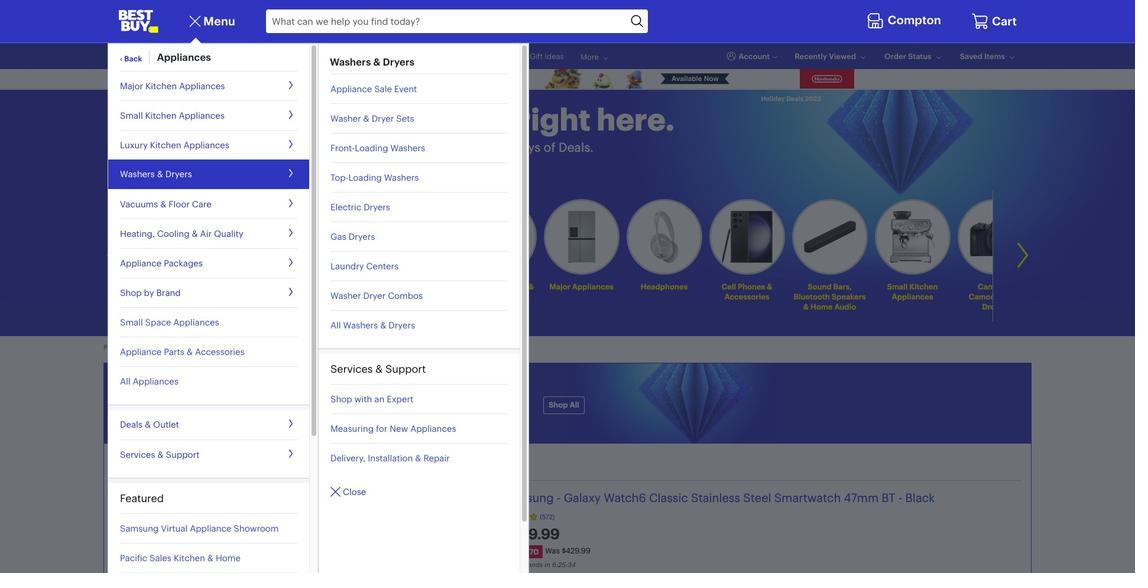 Task type: vqa. For each thing, say whether or not it's contained in the screenshot.
the left Home
yes



Task type: locate. For each thing, give the bounding box(es) containing it.
0 vertical spatial deals
[[374, 140, 405, 155]]

1 horizontal spatial major
[[550, 282, 571, 291]]

cell phones & accessories image
[[722, 211, 773, 263]]

& left outlet
[[145, 419, 151, 431]]

$429.99
[[562, 546, 591, 556]]

0 horizontal spatial :
[[556, 561, 558, 570]]

washer & dryer sets link
[[331, 104, 508, 133]]

1 washer from the top
[[331, 113, 361, 124]]

1 vertical spatial home
[[216, 553, 241, 564]]

washer dryer combos link
[[331, 281, 508, 311]]

0 horizontal spatial samsung
[[120, 523, 159, 535]]

air
[[200, 228, 212, 239]]

0 vertical spatial deals.
[[375, 101, 465, 138]]

of down right
[[544, 140, 556, 155]]

packages
[[164, 258, 203, 269]]

small for the small space appliances link
[[120, 317, 143, 328]]

luxury
[[120, 139, 148, 151]]

appliance inside "link"
[[190, 523, 232, 535]]

with left an
[[355, 394, 372, 405]]

top-loading washers
[[331, 172, 419, 183]]

1 horizontal spatial -
[[899, 491, 903, 506]]

apple
[[405, 282, 427, 291]]

samsung inside "link"
[[120, 523, 159, 535]]

kitchen for the major kitchen appliances dropdown button
[[146, 80, 177, 91]]

appliances inside small kitchen appliances
[[892, 292, 934, 301]]

0 vertical spatial home
[[811, 302, 833, 311]]

1 vertical spatial by
[[144, 287, 154, 298]]

0 horizontal spatial with
[[355, 394, 372, 405]]

2 washer from the top
[[331, 290, 361, 301]]

1 horizontal spatial deals
[[374, 140, 405, 155]]

member
[[171, 282, 202, 291]]

home down the samsung virtual appliance showroom "link"
[[216, 553, 241, 564]]

luxury kitchen appliances button
[[120, 130, 297, 160]]

vacuums & floor care
[[120, 198, 212, 210]]

0 horizontal spatial by
[[144, 287, 154, 298]]

services & support down outlet
[[120, 449, 200, 460]]

20 days of deals.
[[293, 378, 515, 411]]

1 horizontal spatial of
[[544, 140, 556, 155]]

samsung - galaxy watch6 classic stainless steel smartwatch 47mm bt - black link
[[502, 491, 1004, 506]]

1 vertical spatial days
[[333, 378, 397, 411]]

washers & dryers up vacuums & floor care
[[120, 169, 192, 180]]

1 horizontal spatial washers & dryers
[[330, 56, 415, 68]]

by left brand
[[144, 287, 154, 298]]

installation
[[368, 453, 413, 464]]

measuring
[[331, 423, 374, 435]]

1 horizontal spatial samsung
[[502, 491, 554, 506]]

0 vertical spatial samsung
[[502, 491, 554, 506]]

1 vertical spatial dryer
[[363, 290, 386, 301]]

2 - from the left
[[899, 491, 903, 506]]

accessories down the phones
[[725, 292, 770, 301]]

shop
[[109, 172, 131, 184], [120, 287, 142, 298], [331, 394, 352, 405], [549, 401, 568, 410]]

& inside "dropdown button"
[[145, 419, 151, 431]]

headphones image
[[651, 211, 679, 263]]

small kitchen appliances down major kitchen appliances
[[120, 110, 225, 121]]

ideas
[[545, 51, 564, 61]]

loading for front-
[[355, 142, 388, 154]]

0 vertical spatial small
[[120, 110, 143, 121]]

& right to
[[187, 346, 193, 358]]

: right in
[[556, 561, 558, 570]]

0 vertical spatial services
[[331, 363, 373, 376]]

1 vertical spatial services
[[120, 449, 155, 460]]

major appliances link
[[544, 199, 620, 294], [550, 282, 614, 291]]

1 vertical spatial small
[[888, 282, 908, 291]]

0 vertical spatial days
[[513, 140, 541, 155]]

deals right new
[[374, 140, 405, 155]]

1 vertical spatial small kitchen appliances
[[888, 282, 938, 301]]

home down the bluetooth at bottom right
[[811, 302, 833, 311]]

deals left the 2023
[[787, 95, 804, 103]]

small space appliances link
[[120, 308, 297, 337]]

galaxy
[[564, 491, 601, 506]]

bluetooth
[[794, 292, 830, 301]]

by left the "category" at top
[[157, 172, 167, 184]]

appliances inside the major kitchen appliances dropdown button
[[179, 80, 225, 91]]

samsung - galaxy watch6 classic stainless steel smartwatch 47mm bt - black
[[502, 491, 935, 506]]

0 horizontal spatial support
[[166, 449, 200, 460]]

headphones
[[641, 282, 688, 291]]

major down ‹ back
[[120, 80, 143, 91]]

1 horizontal spatial days
[[513, 140, 541, 155]]

shop with an expert
[[331, 394, 414, 405]]

0 vertical spatial dryer
[[372, 113, 394, 124]]

0 vertical spatial loading
[[355, 142, 388, 154]]

1 horizontal spatial services
[[331, 363, 373, 376]]

0 horizontal spatial -
[[557, 491, 561, 506]]

2 horizontal spatial holiday
[[761, 95, 785, 103]]

new right for
[[390, 423, 408, 435]]

december
[[402, 417, 445, 428]]

loading inside "link"
[[349, 172, 382, 183]]

appliance up all appliances
[[120, 346, 162, 358]]

top
[[183, 51, 196, 61]]

0 vertical spatial major
[[120, 80, 143, 91]]

new right the day.
[[332, 417, 351, 428]]

kitchen down major kitchen appliances
[[145, 110, 177, 121]]

1 vertical spatial 20
[[293, 378, 328, 411]]

1 horizontal spatial support
[[386, 363, 426, 376]]

washer for washer dryer combos
[[331, 290, 361, 301]]

video games, vr & collectibles
[[464, 282, 534, 301]]

days down right
[[513, 140, 541, 155]]

services & support button
[[120, 440, 297, 470]]

1 vertical spatial loading
[[349, 172, 382, 183]]

virtual
[[161, 523, 188, 535]]

0 vertical spatial small kitchen appliances
[[120, 110, 225, 121]]

1 - from the left
[[557, 491, 561, 506]]

samsung for samsung virtual appliance showroom
[[120, 523, 159, 535]]

0 vertical spatial 20
[[495, 140, 510, 155]]

stainless
[[691, 491, 740, 506]]

accessories
[[725, 292, 770, 301], [195, 346, 245, 358]]

kitchen down the 'holiday deals' link
[[146, 80, 177, 91]]

: right 6
[[566, 561, 568, 570]]

major kitchen appliances button
[[120, 71, 297, 101]]

0 vertical spatial of
[[544, 140, 556, 155]]

0 vertical spatial holiday
[[118, 51, 145, 61]]

small left space
[[120, 317, 143, 328]]

deals down exclusive
[[158, 292, 178, 301]]

0 horizontal spatial holiday
[[118, 51, 145, 61]]

with inside the holiday deals 2023 great deals. all right here. also, shop new deals every day with 20 days of deals.
[[467, 140, 492, 155]]

1 horizontal spatial small kitchen appliances
[[888, 282, 938, 301]]

appliances inside measuring for new appliances link
[[411, 423, 456, 435]]

small kitchen appliances link
[[875, 199, 951, 304], [888, 282, 938, 301]]

deals inside the holiday deals 2023 great deals. all right here. also, shop new deals every day with 20 days of deals.
[[787, 95, 804, 103]]

parts
[[164, 346, 184, 358]]

best
[[318, 51, 333, 61]]

Type to search. Navigate forward to hear suggestions text field
[[266, 9, 628, 33]]

2 horizontal spatial new
[[390, 423, 408, 435]]

deals. down "shop with an expert"
[[353, 417, 377, 428]]

1 vertical spatial holiday
[[761, 95, 785, 103]]

1 horizontal spatial 20
[[495, 140, 510, 155]]

deals.
[[559, 140, 594, 155], [435, 378, 515, 411]]

also,
[[284, 140, 312, 155]]

0 horizontal spatial small kitchen appliances
[[120, 110, 225, 121]]

dryers inside dropdown button
[[165, 169, 192, 180]]

home inside 'pacific sales kitchen & home' link
[[216, 553, 241, 564]]

& up new
[[363, 113, 369, 124]]

0 vertical spatial with
[[467, 140, 492, 155]]

major right vr
[[550, 282, 571, 291]]

deals inside "dropdown button"
[[120, 419, 143, 431]]

20 up the day.
[[293, 378, 328, 411]]

1 horizontal spatial accessories
[[725, 292, 770, 301]]

kitchen down small kitchen appliances image
[[910, 282, 938, 291]]

& right the phones
[[767, 282, 773, 291]]

samsung virtual appliance showroom
[[120, 523, 279, 535]]

0 vertical spatial washer
[[331, 113, 361, 124]]

appliances
[[157, 51, 211, 63], [179, 80, 225, 91], [179, 110, 225, 121], [184, 139, 230, 151], [573, 282, 614, 291], [892, 292, 934, 301], [173, 317, 219, 328], [133, 376, 179, 387], [411, 423, 456, 435]]

1 horizontal spatial holiday
[[331, 344, 353, 352]]

services down holiday faqs link
[[331, 363, 373, 376]]

support up 20 days of deals.
[[386, 363, 426, 376]]

with inside main element
[[355, 394, 372, 405]]

major
[[120, 80, 143, 91], [550, 282, 571, 291]]

accessories inside main element
[[195, 346, 245, 358]]

by inside dropdown button
[[144, 287, 154, 298]]

appliance sale event
[[331, 83, 417, 94]]

cooling
[[157, 228, 190, 239]]

washer up front-
[[331, 113, 361, 124]]

& down the bluetooth at bottom right
[[804, 302, 809, 311]]

1 horizontal spatial with
[[467, 140, 492, 155]]

holiday inside the holiday deals 2023 great deals. all right here. also, shop new deals every day with 20 days of deals.
[[761, 95, 785, 103]]

appliance up 'pacific sales kitchen & home' link at left bottom
[[190, 523, 232, 535]]

loading up electric dryers
[[349, 172, 382, 183]]

0 vertical spatial services & support
[[331, 363, 426, 376]]

0 horizontal spatial washers & dryers
[[120, 169, 192, 180]]

deals
[[374, 140, 405, 155], [133, 172, 155, 184]]

floor
[[169, 198, 190, 210]]

centers
[[366, 261, 399, 272]]

samsung up pacific in the left of the page
[[120, 523, 159, 535]]

- right bt
[[899, 491, 903, 506]]

delivery,
[[331, 453, 366, 464]]

services & support down .
[[331, 363, 426, 376]]

appliance for appliance sale event
[[331, 83, 372, 94]]

& up computers
[[347, 282, 352, 291]]

repair
[[424, 453, 450, 464]]

1 horizontal spatial by
[[157, 172, 167, 184]]

washers inside "link"
[[384, 172, 419, 183]]

small up luxury
[[120, 110, 143, 121]]

deals. up every
[[375, 101, 465, 138]]

holiday for holiday deals 2023 great deals. all right here. also, shop new deals every day with 20 days of deals.
[[761, 95, 785, 103]]

laptops & computers image
[[308, 220, 360, 254]]

loading down washer & dryer sets
[[355, 142, 388, 154]]

small inside small kitchen appliances dropdown button
[[120, 110, 143, 121]]

deals left outlet
[[120, 419, 143, 431]]

loading for top-
[[349, 172, 382, 183]]

cell phones & accessories link
[[710, 199, 785, 304], [722, 282, 773, 301]]

offered
[[132, 344, 154, 352]]

close
[[343, 487, 366, 498]]

deals up vacuums on the top left
[[133, 172, 155, 184]]

dryers down combos
[[389, 320, 415, 331]]

appliance inside dropdown button
[[120, 258, 162, 269]]

washer down laundry
[[331, 290, 361, 301]]

1 horizontal spatial new
[[332, 417, 351, 428]]

deals. up "17."
[[435, 378, 515, 411]]

2023
[[805, 95, 821, 103]]

appliances inside all appliances link
[[133, 376, 179, 387]]

accessories for cell phones & accessories
[[725, 292, 770, 301]]

heating, cooling & air quality
[[120, 228, 243, 239]]

& left air
[[192, 228, 198, 239]]

shop for shop deals by category
[[109, 172, 131, 184]]

deals right the "back"
[[147, 51, 167, 61]]

major for major appliances
[[550, 282, 571, 291]]

day
[[443, 140, 464, 155]]

& down the samsung virtual appliance showroom "link"
[[207, 553, 214, 564]]

advertisement region
[[281, 69, 855, 89]]

1 horizontal spatial deals.
[[559, 140, 594, 155]]

holiday inside utility element
[[118, 51, 145, 61]]

0 vertical spatial washers & dryers
[[330, 56, 415, 68]]

0 horizontal spatial new
[[293, 417, 311, 428]]

menu
[[203, 14, 235, 28]]

services down deals & outlet
[[120, 449, 155, 460]]

holiday deals 2023 great deals. all right here. also, shop new deals every day with 20 days of deals.
[[284, 95, 821, 155]]

1 vertical spatial services & support
[[120, 449, 200, 460]]

holiday
[[118, 51, 145, 61], [761, 95, 785, 103], [331, 344, 353, 352]]

0 vertical spatial support
[[386, 363, 426, 376]]

0 horizontal spatial services & support
[[120, 449, 200, 460]]

brand
[[156, 287, 181, 298]]

shop for shop all
[[549, 401, 568, 410]]

0 horizontal spatial major
[[120, 80, 143, 91]]

small kitchen appliances down small kitchen appliances image
[[888, 282, 938, 301]]

34
[[568, 561, 576, 570]]

1 vertical spatial of
[[402, 378, 429, 411]]

faqs
[[355, 344, 371, 352]]

home inside sound bars, bluetooth speakers & home audio
[[811, 302, 833, 311]]

major appliances
[[550, 282, 614, 291]]

appliance for appliance parts & accessories
[[120, 346, 162, 358]]

headphones link
[[627, 199, 703, 294], [641, 282, 688, 291]]

0 horizontal spatial home
[[216, 553, 241, 564]]

washers & dryers up appliance sale event
[[330, 56, 415, 68]]

small space appliances
[[120, 317, 219, 328]]

0 horizontal spatial deals
[[133, 172, 155, 184]]

holiday for holiday deals
[[118, 51, 145, 61]]

all inside the holiday deals 2023 great deals. all right here. also, shop new deals every day with 20 days of deals.
[[472, 101, 512, 138]]

1 vertical spatial support
[[166, 449, 200, 460]]

by
[[157, 172, 167, 184], [144, 287, 154, 298]]

new
[[347, 140, 371, 155]]

kitchen
[[146, 80, 177, 91], [145, 110, 177, 121], [150, 139, 181, 151], [910, 282, 938, 291], [174, 553, 205, 564]]

gift ideas
[[530, 51, 564, 61]]

dryers down 'luxury kitchen appliances' at top left
[[165, 169, 192, 180]]

20 right day
[[495, 140, 510, 155]]

video games, vr & collectibles link
[[461, 199, 537, 304], [464, 282, 534, 301]]

deals inside exclusive member deals
[[158, 292, 178, 301]]

1 vertical spatial accessories
[[195, 346, 245, 358]]

0 vertical spatial deals.
[[559, 140, 594, 155]]

deals. down right
[[559, 140, 594, 155]]

17.
[[447, 417, 457, 428]]

new inside measuring for new appliances link
[[390, 423, 408, 435]]

20 inside the holiday deals 2023 great deals. all right here. also, shop new deals every day with 20 days of deals.
[[495, 140, 510, 155]]

days up new day. new deals. ends december 17.
[[333, 378, 397, 411]]

washers inside dropdown button
[[120, 169, 155, 180]]

appliance for appliance packages
[[120, 258, 162, 269]]

2 vertical spatial small
[[120, 317, 143, 328]]

shop inside dropdown button
[[120, 287, 142, 298]]

& right vr
[[529, 282, 534, 291]]

great
[[284, 101, 369, 138]]

dryer left sets
[[372, 113, 394, 124]]

small
[[120, 110, 143, 121], [888, 282, 908, 291], [120, 317, 143, 328]]

1 vertical spatial samsung
[[120, 523, 159, 535]]

1 horizontal spatial home
[[811, 302, 833, 311]]

credit cards
[[415, 51, 461, 61]]

0 horizontal spatial services
[[120, 449, 155, 460]]

top deals
[[183, 51, 218, 61]]

kitchen right luxury
[[150, 139, 181, 151]]

1 vertical spatial washers & dryers
[[120, 169, 192, 180]]

small down small kitchen appliances image
[[888, 282, 908, 291]]

expert
[[387, 394, 414, 405]]

0 horizontal spatial days
[[333, 378, 397, 411]]

1 horizontal spatial :
[[566, 561, 568, 570]]

of up december
[[402, 378, 429, 411]]

accessories inside cell phones & accessories
[[725, 292, 770, 301]]

major inside dropdown button
[[120, 80, 143, 91]]

samsung virtual appliance showroom link
[[120, 514, 297, 544]]

dryer up all washers & dryers
[[363, 290, 386, 301]]

all washers & dryers
[[331, 320, 415, 331]]

accessories down the small space appliances link
[[195, 346, 245, 358]]

accessories for appliance parts & accessories
[[195, 346, 245, 358]]

0 vertical spatial accessories
[[725, 292, 770, 301]]

:
[[556, 561, 558, 570], [566, 561, 568, 570]]

all inside all washers & dryers link
[[331, 320, 341, 331]]

small inside the small space appliances link
[[120, 317, 143, 328]]

appliance sale event link
[[331, 74, 508, 104]]

support down outlet
[[166, 449, 200, 460]]

appliance up exclusive
[[120, 258, 162, 269]]

1 vertical spatial deals.
[[435, 378, 515, 411]]

1 vertical spatial with
[[355, 394, 372, 405]]

smartwatch
[[775, 491, 841, 506]]

0 horizontal spatial of
[[402, 378, 429, 411]]

new left the day.
[[293, 417, 311, 428]]

.
[[371, 344, 373, 352]]

0 horizontal spatial accessories
[[195, 346, 245, 358]]

$359.99
[[502, 526, 560, 544]]

- left the galaxy
[[557, 491, 561, 506]]

deals.
[[375, 101, 465, 138], [353, 417, 377, 428]]

utility element
[[118, 43, 1017, 69]]

small kitchen appliances inside dropdown button
[[120, 110, 225, 121]]

kitchen inside dropdown button
[[146, 80, 177, 91]]

here.
[[597, 101, 675, 138]]

deals. inside the holiday deals 2023 great deals. all right here. also, shop new deals every day with 20 days of deals.
[[559, 140, 594, 155]]

1 vertical spatial major
[[550, 282, 571, 291]]

home
[[811, 302, 833, 311], [216, 553, 241, 564]]

with right day
[[467, 140, 492, 155]]

services
[[331, 363, 373, 376], [120, 449, 155, 460]]

deals right top
[[198, 51, 218, 61]]

appliance left sale
[[331, 83, 372, 94]]

samsung up (572)
[[502, 491, 554, 506]]

1 vertical spatial washer
[[331, 290, 361, 301]]



Task type: describe. For each thing, give the bounding box(es) containing it.
kitchen inside small kitchen appliances
[[910, 282, 938, 291]]

deals & outlet
[[120, 419, 179, 431]]

bt
[[882, 491, 896, 506]]

kitchen for small kitchen appliances dropdown button
[[145, 110, 177, 121]]

ends
[[528, 561, 543, 570]]

heating, cooling & air quality button
[[120, 219, 297, 248]]

support inside dropdown button
[[166, 449, 200, 460]]

today's
[[118, 458, 171, 476]]

kitchen right sales
[[174, 553, 205, 564]]

0 vertical spatial by
[[157, 172, 167, 184]]

shop for shop by brand
[[120, 287, 142, 298]]

cameras, camcorders & drones image
[[970, 218, 1022, 256]]

vacuums & floor care button
[[120, 189, 297, 219]]

& inside laptops & computers
[[347, 282, 352, 291]]

laundry
[[331, 261, 364, 272]]

today's deal:
[[118, 458, 210, 476]]

classic
[[649, 491, 688, 506]]

holiday deals link
[[118, 51, 167, 61]]

all washers & dryers link
[[331, 311, 508, 340]]

1 vertical spatial deals
[[133, 172, 155, 184]]

appliance packages
[[120, 258, 203, 269]]

exclusive member deals
[[134, 282, 202, 301]]

deals for top deals
[[198, 51, 218, 61]]

steel
[[744, 491, 771, 506]]

47mm
[[844, 491, 879, 506]]

category
[[169, 172, 206, 184]]

credit
[[415, 51, 437, 61]]

new for new day. new deals. ends december 17.
[[332, 417, 351, 428]]

cart
[[992, 14, 1017, 28]]

gift ideas link
[[530, 51, 564, 61]]

black
[[906, 491, 935, 506]]

& left repair
[[415, 453, 421, 464]]

kitchen for "luxury kitchen appliances" dropdown button
[[150, 139, 181, 151]]

products
[[103, 344, 130, 352]]

small kitchen appliances image
[[890, 211, 936, 263]]

washers & dryers inside dropdown button
[[120, 169, 192, 180]]

compton
[[888, 13, 942, 27]]

all appliances
[[120, 376, 179, 387]]

delivery, installation & repair link
[[331, 444, 508, 473]]

front-loading washers link
[[331, 133, 508, 163]]

25
[[558, 561, 566, 570]]

samsung for samsung - galaxy watch6 classic stainless steel smartwatch 47mm bt - black
[[502, 491, 554, 506]]

dryers down top-loading washers
[[364, 201, 390, 213]]

pacific sales kitchen & home link
[[120, 544, 297, 573]]

quality
[[214, 228, 243, 239]]

sales
[[150, 553, 172, 564]]

deal
[[512, 561, 526, 570]]

all inside shop all link
[[570, 401, 579, 410]]

washers & dryers button
[[120, 160, 297, 189]]

ends
[[380, 417, 400, 428]]

& inside sound bars, bluetooth speakers & home audio
[[804, 302, 809, 311]]

new for measuring for new appliances
[[390, 423, 408, 435]]

collectibles
[[477, 292, 521, 301]]

gift
[[530, 51, 543, 61]]

all inside all appliances link
[[120, 376, 130, 387]]

shop all
[[549, 401, 579, 410]]

my best buy memberships
[[305, 51, 399, 61]]

& down outlet
[[158, 449, 164, 460]]

small for small kitchen appliances dropdown button
[[120, 110, 143, 121]]

services & support inside dropdown button
[[120, 449, 200, 460]]

quantities.
[[238, 344, 269, 352]]

sets
[[396, 113, 414, 124]]

2 : from the left
[[566, 561, 568, 570]]

no
[[271, 344, 280, 352]]

deals & outlet button
[[120, 410, 297, 440]]

washer for washer & dryer sets
[[331, 113, 361, 124]]

vacuums
[[120, 198, 158, 210]]

right
[[518, 101, 591, 138]]

appliances inside the small space appliances link
[[173, 317, 219, 328]]

1 : from the left
[[556, 561, 558, 570]]

deals for holiday deals 2023 great deals. all right here. also, shop new deals every day with 20 days of deals.
[[787, 95, 804, 103]]

& inside video games, vr & collectibles
[[529, 282, 534, 291]]

subject
[[155, 344, 178, 352]]

showroom
[[234, 523, 279, 535]]

menu button
[[187, 13, 235, 30]]

major appliances image
[[569, 211, 595, 263]]

of inside the holiday deals 2023 great deals. all right here. also, shop new deals every day with 20 days of deals.
[[544, 140, 556, 155]]

tvs & projectors image
[[225, 221, 277, 253]]

services inside dropdown button
[[120, 449, 155, 460]]

memberships
[[350, 51, 399, 61]]

& inside cell phones & accessories
[[767, 282, 773, 291]]

event
[[394, 83, 417, 94]]

cart icon image
[[972, 12, 989, 30]]

& down the washer dryer combos
[[380, 320, 386, 331]]

rainchecks.
[[281, 344, 316, 352]]

& up appliance sale event
[[373, 56, 381, 68]]

measuring for new appliances
[[331, 423, 456, 435]]

main element
[[108, 9, 529, 574]]

days inside the holiday deals 2023 great deals. all right here. also, shop new deals every day with 20 days of deals.
[[513, 140, 541, 155]]

dryers up event
[[383, 56, 415, 68]]

1 horizontal spatial services & support
[[331, 363, 426, 376]]

delivery, installation & repair
[[331, 453, 450, 464]]

limited
[[213, 344, 236, 352]]

(572) link
[[502, 513, 1004, 522]]

deals for holiday deals
[[147, 51, 167, 61]]

pacific sales kitchen & home
[[120, 553, 241, 564]]

deals inside the holiday deals 2023 great deals. all right here. also, shop new deals every day with 20 days of deals.
[[374, 140, 405, 155]]

gas dryers link
[[331, 222, 508, 251]]

for
[[376, 423, 388, 435]]

sound bars, bluetooth speakers & home audio image
[[804, 221, 856, 253]]

combos
[[388, 290, 423, 301]]

front-loading washers
[[331, 142, 425, 154]]

dryers right gas
[[349, 231, 375, 242]]

appliances inside small kitchen appliances dropdown button
[[179, 110, 225, 121]]

care
[[192, 198, 212, 210]]

electric dryers link
[[331, 192, 508, 222]]

& left the "category" at top
[[157, 169, 163, 180]]

bestbuy.com image
[[118, 9, 158, 33]]

& left floor
[[160, 198, 166, 210]]

deal ends in 6 : 25 : 34
[[512, 561, 576, 570]]

0 horizontal spatial 20
[[293, 378, 328, 411]]

(572)
[[540, 513, 555, 521]]

appliance parts & accessories
[[120, 346, 245, 358]]

laptops
[[315, 282, 345, 291]]

appliances inside "luxury kitchen appliances" dropdown button
[[184, 139, 230, 151]]

video games, vr & collectibles image
[[479, 211, 519, 263]]

exclusive member deals image
[[142, 211, 194, 263]]

games,
[[487, 282, 515, 291]]

space
[[145, 317, 171, 328]]

my
[[305, 51, 316, 61]]

major kitchen appliances
[[120, 80, 225, 91]]

was
[[545, 546, 560, 556]]

samsung - galaxy watch6 classic stainless steel smartwatch 47mm bt - black image
[[249, 491, 367, 574]]

was $429.99
[[545, 546, 591, 556]]

1 vertical spatial deals.
[[353, 417, 377, 428]]

electric
[[331, 201, 362, 213]]

major for major kitchen appliances
[[120, 80, 143, 91]]

& up an
[[376, 363, 383, 376]]

speakers
[[832, 292, 866, 301]]

appliance parts & accessories link
[[120, 337, 297, 367]]

2 vertical spatial holiday
[[331, 344, 353, 352]]

change.
[[187, 344, 212, 352]]

day.
[[313, 417, 330, 428]]

deals. inside the holiday deals 2023 great deals. all right here. also, shop new deals every day with 20 days of deals.
[[375, 101, 465, 138]]

6
[[552, 561, 556, 570]]

deal:
[[174, 458, 210, 476]]

apple image
[[393, 211, 439, 263]]

holiday faqs link
[[331, 344, 371, 352]]

shop for shop with an expert
[[331, 394, 352, 405]]

shop deals by category
[[109, 172, 206, 184]]

gas
[[331, 231, 346, 242]]

0 horizontal spatial deals.
[[435, 378, 515, 411]]

pacific
[[120, 553, 147, 564]]



